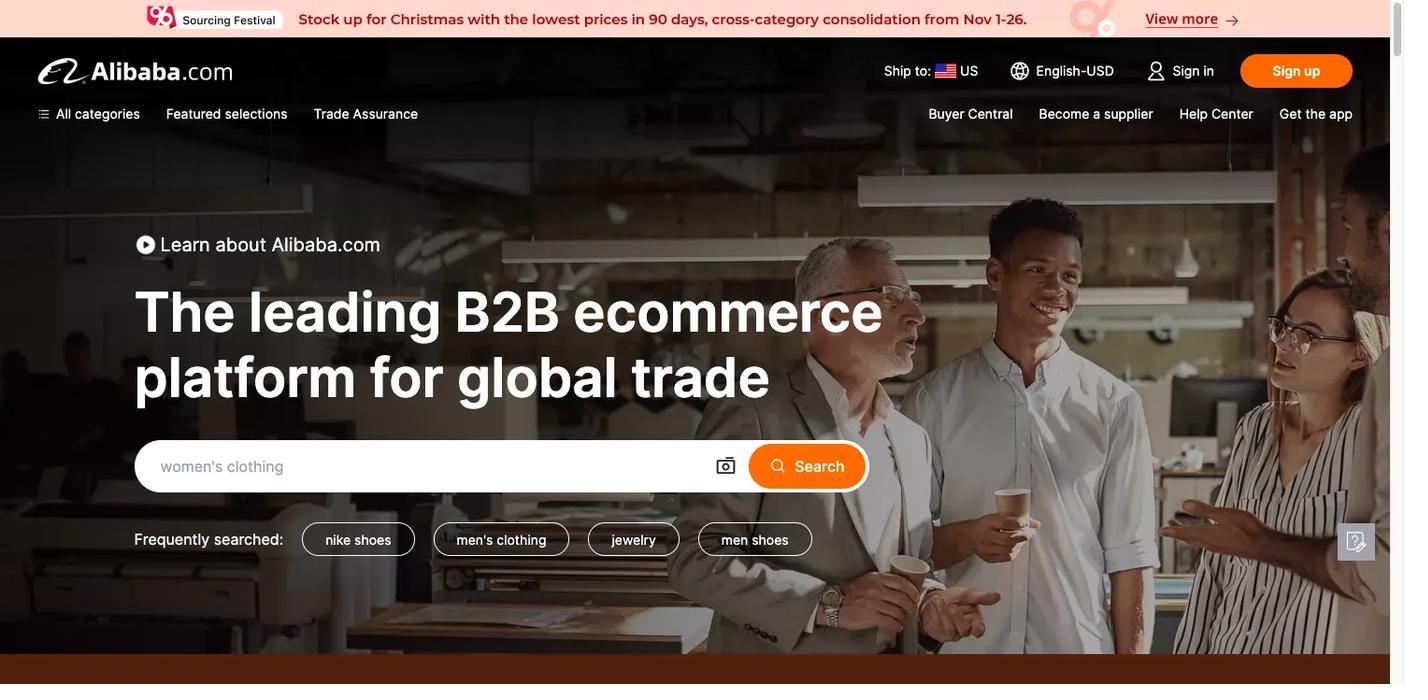Task type: locate. For each thing, give the bounding box(es) containing it.
get the app
[[1280, 106, 1353, 122]]

central
[[968, 106, 1013, 122]]

usd
[[1087, 63, 1114, 79]]

the
[[134, 280, 235, 345]]

1 horizontal spatial sign
[[1273, 63, 1301, 79]]

sign left up
[[1273, 63, 1301, 79]]

jewelry
[[612, 532, 656, 548]]

global
[[457, 345, 618, 410]]

trade
[[314, 106, 349, 122]]

clothing
[[497, 532, 546, 548]]

trade
[[631, 345, 770, 410]]

0 horizontal spatial shoes
[[354, 532, 391, 548]]

men
[[722, 532, 748, 548]]

the
[[1306, 106, 1326, 122]]

1 horizontal spatial shoes
[[752, 532, 789, 548]]

shoes right nike
[[354, 532, 391, 548]]

a
[[1093, 106, 1101, 122]]

nike shoes link
[[302, 523, 415, 556]]

english-
[[1036, 63, 1087, 79]]

sign left in
[[1173, 63, 1200, 79]]

english-usd
[[1036, 63, 1114, 79]]

shoes inside the men shoes link
[[752, 532, 789, 548]]

all categories
[[56, 106, 140, 122]]

become a supplier
[[1039, 106, 1153, 122]]

ecommerce
[[573, 280, 883, 345]]

about
[[215, 234, 266, 256]]

b2b
[[455, 280, 560, 345]]

0 horizontal spatial sign
[[1173, 63, 1200, 79]]

app
[[1330, 106, 1353, 122]]

sign for sign up
[[1273, 63, 1301, 79]]

sign for sign in
[[1173, 63, 1200, 79]]

2 shoes from the left
[[752, 532, 789, 548]]

men's
[[457, 532, 493, 548]]

help
[[1180, 106, 1208, 122]]

shoes
[[354, 532, 391, 548], [752, 532, 789, 548]]

nike
[[326, 532, 351, 548]]

men's clothing
[[457, 532, 546, 548]]

shoes inside nike shoes link
[[354, 532, 391, 548]]

jewelry link
[[588, 523, 679, 556]]

nike shoes
[[326, 532, 391, 548]]

sign up
[[1273, 63, 1321, 79]]

 search
[[769, 456, 845, 476]]

2 sign from the left
[[1273, 63, 1301, 79]]

women's clothing text field
[[160, 450, 689, 483]]

in
[[1204, 63, 1215, 79]]

help center
[[1180, 106, 1254, 122]]

search
[[795, 457, 845, 476]]

searched:
[[214, 530, 283, 549]]

for
[[370, 345, 444, 410]]

us
[[960, 63, 978, 79]]

sign
[[1173, 63, 1200, 79], [1273, 63, 1301, 79]]

shoes right men
[[752, 532, 789, 548]]

1 shoes from the left
[[354, 532, 391, 548]]

platform
[[134, 345, 356, 410]]

categories
[[75, 106, 140, 122]]

1 sign from the left
[[1173, 63, 1200, 79]]

ship
[[884, 63, 911, 79]]


[[715, 455, 737, 478]]



Task type: vqa. For each thing, say whether or not it's contained in the screenshot.
middle arrow down icon
no



Task type: describe. For each thing, give the bounding box(es) containing it.
to:
[[915, 63, 931, 79]]

up
[[1304, 63, 1321, 79]]

frequently
[[134, 530, 210, 549]]

the leading b2b ecommerce platform for global trade
[[134, 280, 883, 410]]

supplier
[[1104, 106, 1153, 122]]

frequently searched:
[[134, 530, 283, 549]]

men shoes link
[[698, 523, 812, 556]]

men shoes
[[722, 532, 789, 548]]

buyer
[[929, 106, 964, 122]]

alibaba.com
[[272, 234, 381, 256]]

learn about alibaba.com
[[160, 234, 381, 256]]

become
[[1039, 106, 1090, 122]]

men's clothing link
[[433, 523, 570, 556]]

center
[[1212, 106, 1254, 122]]

shoes for nike shoes
[[354, 532, 391, 548]]

learn
[[160, 234, 210, 256]]

feedback image
[[1345, 531, 1368, 553]]


[[769, 456, 788, 476]]

trade assurance
[[314, 106, 418, 122]]

get
[[1280, 106, 1302, 122]]

assurance
[[353, 106, 418, 122]]

shoes for men shoes
[[752, 532, 789, 548]]

sign in
[[1173, 63, 1215, 79]]

leading
[[249, 280, 442, 345]]

featured selections
[[166, 106, 288, 122]]

featured
[[166, 106, 221, 122]]

selections
[[225, 106, 288, 122]]

ship to:
[[884, 63, 931, 79]]

all
[[56, 106, 71, 122]]

buyer central
[[929, 106, 1013, 122]]



